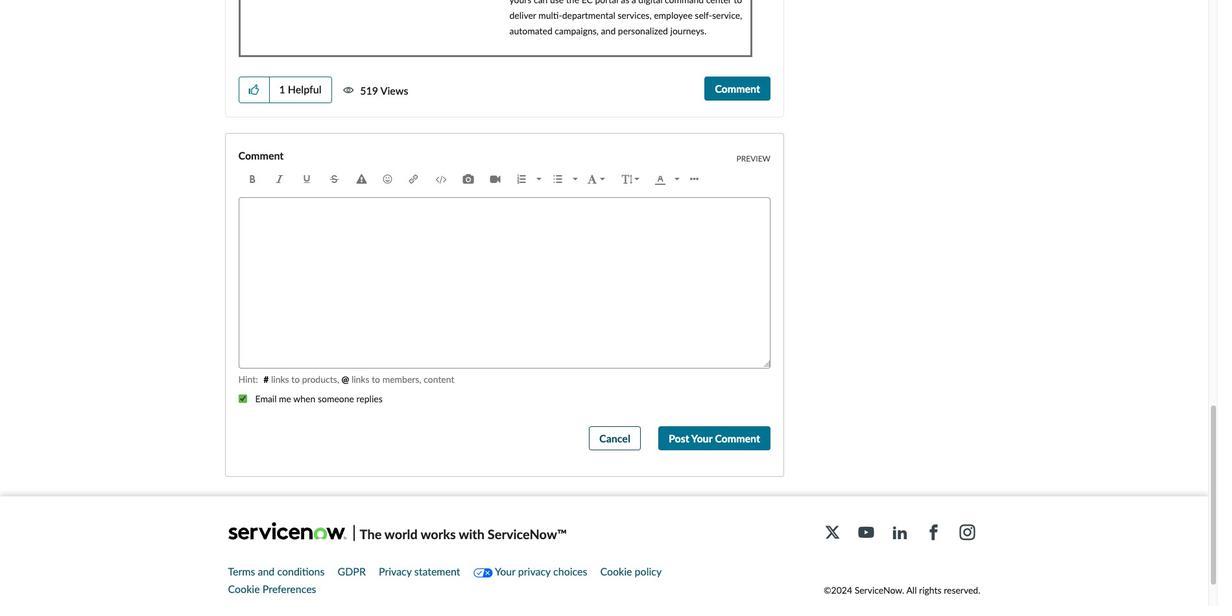 Task type: locate. For each thing, give the bounding box(es) containing it.
with
[[459, 526, 485, 542]]

servicenow image
[[228, 522, 347, 540]]

instagram image
[[960, 525, 976, 540]]

2 to from the left
[[372, 374, 380, 385]]

0 horizontal spatial bullet list image
[[553, 172, 563, 183]]

to up 'replies'
[[372, 374, 380, 385]]

terms
[[228, 565, 255, 577]]

1 horizontal spatial bullet list image
[[573, 178, 578, 180]]

twitter image
[[825, 525, 841, 540]]

links right @
[[352, 374, 370, 385]]

replies
[[357, 393, 383, 404]]

0 horizontal spatial comment
[[239, 149, 284, 162]]

links right #
[[271, 374, 289, 385]]

1 vertical spatial cookie
[[228, 583, 260, 595]]

1 horizontal spatial links
[[352, 374, 370, 385]]

Email me when someone replies checkbox
[[239, 394, 247, 403]]

1 horizontal spatial comment
[[715, 82, 761, 94]]

your
[[495, 565, 516, 577]]

cookie policy link
[[601, 565, 662, 577]]

hint:
[[239, 374, 258, 385]]

expand toolbar image
[[691, 172, 701, 183]]

email
[[255, 393, 277, 404]]

to
[[292, 374, 300, 385], [372, 374, 380, 385]]

insert emoji image
[[383, 172, 393, 183]]

conditions
[[277, 565, 325, 577]]

bullet list image
[[553, 172, 563, 183], [573, 178, 578, 180]]

links
[[271, 374, 289, 385], [352, 374, 370, 385]]

works
[[421, 526, 456, 542]]

insert/edit link image
[[409, 172, 419, 183]]

0 horizontal spatial links
[[271, 374, 289, 385]]

0 horizontal spatial numbered list image
[[516, 172, 527, 183]]

0 vertical spatial comment
[[715, 82, 761, 94]]

1 to from the left
[[292, 374, 300, 385]]

None submit
[[589, 426, 641, 450], [659, 426, 771, 450], [589, 426, 641, 450], [659, 426, 771, 450]]

bold image
[[248, 172, 258, 183]]

facebook image
[[927, 525, 942, 540]]

youtube image
[[859, 525, 875, 540]]

0 horizontal spatial to
[[292, 374, 300, 385]]

text color image
[[656, 172, 666, 183]]

preview
[[737, 154, 771, 163]]

1 horizontal spatial numbered list image
[[536, 178, 542, 180]]

1 links from the left
[[271, 374, 289, 385]]

privacy statement
[[379, 565, 461, 577]]

privacy
[[379, 565, 412, 577]]

members,
[[383, 374, 422, 385]]

me
[[279, 393, 291, 404]]

0 horizontal spatial cookie
[[228, 583, 260, 595]]

gdpr link
[[338, 565, 366, 577]]

and
[[258, 565, 275, 577]]

cookie left policy
[[601, 565, 633, 577]]

someone
[[318, 393, 354, 404]]

cookie down terms
[[228, 583, 260, 595]]

italic image
[[275, 172, 285, 183]]

servicenow.
[[855, 584, 905, 596]]

to up when
[[292, 374, 300, 385]]

your privacy choices
[[493, 565, 588, 577]]

cookie
[[601, 565, 633, 577], [228, 583, 260, 595]]

insert a spoiler tag image
[[357, 172, 367, 183]]

products,
[[302, 374, 339, 385]]

comment
[[715, 82, 761, 94], [239, 149, 284, 162]]

your privacy choices link
[[474, 565, 588, 577]]

email me when someone replies
[[255, 393, 383, 404]]

cookie policy cookie preferences
[[228, 565, 662, 595]]

privacy preferences icon image
[[474, 568, 493, 577]]

group
[[240, 167, 375, 191], [375, 167, 401, 191], [401, 167, 509, 191], [509, 167, 580, 191], [580, 167, 683, 191], [683, 167, 709, 191], [761, 358, 772, 368]]

underline image
[[302, 172, 313, 183]]

numbered list image
[[516, 172, 527, 183], [536, 178, 542, 180]]

1 horizontal spatial to
[[372, 374, 380, 385]]

0 vertical spatial cookie
[[601, 565, 633, 577]]

privacy statement link
[[379, 565, 461, 577]]



Task type: vqa. For each thing, say whether or not it's contained in the screenshot.
Survey
no



Task type: describe. For each thing, give the bounding box(es) containing it.
choices
[[554, 565, 588, 577]]

1 helpful
[[279, 83, 322, 95]]

hint: # links to products, @ links to members, content
[[239, 374, 455, 385]]

policy
[[635, 565, 662, 577]]

cookie preferences link
[[228, 583, 316, 595]]

insert video image
[[490, 172, 501, 183]]

text color image
[[675, 178, 680, 180]]

rights
[[920, 584, 942, 596]]

insert/edit code sample image
[[436, 172, 446, 183]]

privacy
[[518, 565, 551, 577]]

terms and conditions
[[228, 565, 325, 577]]

©2024
[[824, 584, 853, 596]]

linkedin image
[[893, 525, 908, 540]]

the
[[360, 526, 382, 542]]

terms and conditions link
[[228, 565, 325, 577]]

519 views
[[360, 84, 409, 97]]

519
[[360, 84, 378, 97]]

2 links from the left
[[352, 374, 370, 385]]

@
[[342, 374, 349, 385]]

views
[[381, 84, 409, 97]]

©2024 servicenow. all rights reserved.
[[824, 584, 981, 596]]

#
[[264, 374, 269, 385]]

comment link
[[705, 76, 771, 100]]

comment inside comment link
[[715, 82, 761, 94]]

strikethrough image
[[329, 172, 340, 183]]

1
[[279, 83, 285, 95]]

preview link
[[737, 154, 771, 163]]

preferences
[[263, 583, 316, 595]]

all
[[907, 584, 917, 596]]

content
[[424, 374, 455, 385]]

1 horizontal spatial cookie
[[601, 565, 633, 577]]

world
[[385, 526, 418, 542]]

insert photos image
[[463, 172, 473, 183]]

gdpr
[[338, 565, 366, 577]]

reserved.
[[945, 584, 981, 596]]

the world works with servicenow™
[[360, 526, 567, 542]]

1 vertical spatial comment
[[239, 149, 284, 162]]

helpful
[[288, 83, 322, 95]]

when
[[294, 393, 316, 404]]

servicenow™
[[488, 526, 567, 542]]

statement
[[415, 565, 461, 577]]



